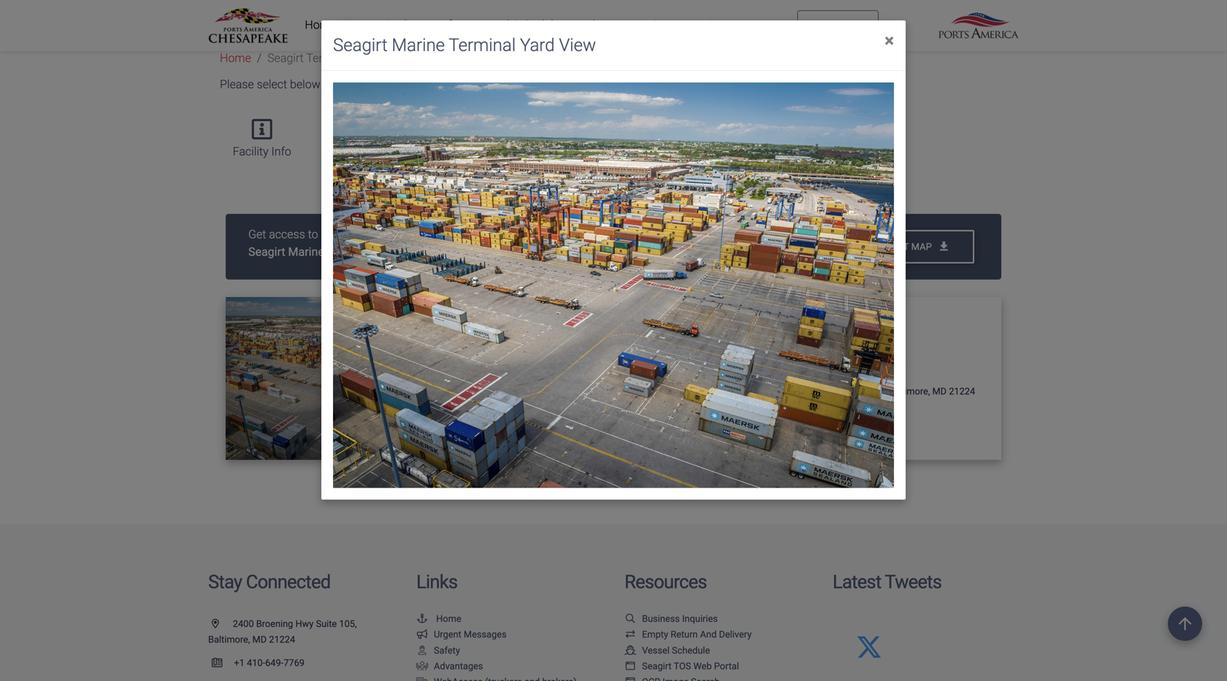 Task type: describe. For each thing, give the bounding box(es) containing it.
bullhorn image
[[416, 630, 428, 640]]

0 vertical spatial info
[[354, 51, 374, 65]]

seagirt inside get  access to seagirt marine terminal's detailed yard plan!
[[248, 245, 285, 259]]

map
[[911, 241, 932, 252]]

vessel schedule
[[642, 645, 710, 656]]

urgent messages link
[[416, 630, 507, 640]]

messages
[[464, 630, 507, 640]]

2600 broening hwy baltimore, md 21224 link
[[783, 386, 975, 397]]

home link for safety link to the top
[[300, 10, 341, 39]]

seagirt for seagirt tos web portal
[[642, 661, 672, 672]]

user hard hat image
[[416, 646, 428, 655]]

detailed
[[383, 245, 423, 259]]

yard
[[426, 245, 448, 259]]

7769
[[284, 658, 305, 669]]

7700
[[867, 411, 888, 422]]

baltimore, inside the 2400 broening hwy suite 105, baltimore, md 21224
[[208, 635, 250, 646]]

resources
[[625, 571, 707, 593]]

below
[[290, 77, 321, 91]]

gate hours link
[[428, 112, 509, 166]]

schedule
[[672, 645, 710, 656]]

info for contact info
[[838, 329, 863, 346]]

details
[[367, 145, 402, 159]]

hwy for baltimore,
[[868, 386, 886, 397]]

+1 for +1 410-649-7769
[[234, 658, 245, 669]]

2600 broening hwy baltimore, md 21224
[[805, 386, 975, 397]]

phone office image
[[212, 658, 234, 668]]

facility for facility details
[[329, 145, 365, 159]]

map marker alt image for the 2400 broening hwy suite 105, baltimore, md 21224 link on the bottom left
[[212, 620, 231, 629]]

×
[[885, 30, 894, 51]]

2400
[[233, 619, 254, 630]]

2400 broening hwy suite 105, baltimore, md 21224 link
[[208, 619, 357, 646]]

marine for seagirt marine terminal yard view
[[392, 35, 445, 56]]

0 vertical spatial safety
[[435, 18, 467, 32]]

truck container image
[[416, 678, 428, 682]]

for
[[349, 77, 363, 91]]

21224 inside the 2400 broening hwy suite 105, baltimore, md 21224
[[269, 635, 295, 646]]

support
[[707, 18, 748, 32]]

business inquiries
[[642, 614, 718, 625]]

get
[[248, 228, 266, 241]]

map marker alt image for 2600 broening hwy baltimore, md 21224 link
[[787, 387, 805, 396]]

0 vertical spatial safety link
[[430, 10, 472, 39]]

connected
[[246, 571, 330, 593]]

pdf
[[794, 243, 807, 251]]

business
[[642, 614, 680, 625]]

additional
[[366, 77, 416, 91]]

suite
[[316, 619, 337, 630]]

return
[[671, 630, 698, 640]]

empty
[[642, 630, 668, 640]]

empty return and delivery link
[[625, 630, 752, 640]]

seagirt tos web portal
[[642, 661, 739, 672]]

seagirt marine terminal
[[783, 359, 907, 373]]

105,
[[339, 619, 357, 630]]

facility details link
[[317, 112, 414, 166]]

1 vertical spatial home
[[220, 51, 251, 65]]

facility info link
[[221, 112, 303, 166]]

seagirt marine terminal yard view
[[333, 35, 596, 56]]

business inquiries link
[[625, 614, 718, 625]]

access
[[269, 228, 305, 241]]

vessel
[[642, 645, 670, 656]]

terminal map link
[[523, 112, 617, 166]]

tab panel containing ×
[[0, 0, 1227, 682]]

terminal left map
[[535, 145, 580, 159]]

vessel schedule link
[[625, 645, 710, 656]]

1 horizontal spatial baltimore,
[[888, 386, 930, 397]]

contacts link
[[646, 10, 702, 39]]

1 vertical spatial safety
[[434, 645, 460, 656]]

hwy for suite
[[296, 619, 314, 630]]

hours
[[467, 145, 498, 159]]

1 horizontal spatial home
[[305, 18, 336, 32]]

+1 410-649-7769
[[234, 658, 305, 669]]

gate
[[440, 145, 464, 159]]

+1 for +1 (410) 649-7700
[[811, 411, 822, 422]]

0 vertical spatial advantages
[[581, 18, 642, 32]]

+1 (410) 649-7700 link
[[783, 411, 888, 422]]

stay
[[208, 571, 242, 593]]

terminal up information. at the left top of the page
[[449, 35, 516, 56]]

anchor image
[[416, 614, 428, 624]]

649- for 7700
[[848, 411, 867, 422]]

web
[[694, 661, 712, 672]]

urgent
[[434, 630, 461, 640]]

0 vertical spatial advantages link
[[577, 10, 646, 39]]

terminal map
[[535, 145, 605, 159]]

gate hours
[[440, 145, 498, 159]]

download seagirt map
[[816, 241, 934, 252]]

home link for safety link to the bottom
[[416, 614, 461, 625]]

information.
[[419, 77, 481, 91]]

latest tweets
[[833, 571, 942, 593]]

select
[[257, 77, 287, 91]]

to
[[308, 228, 318, 241]]



Task type: vqa. For each thing, say whether or not it's contained in the screenshot.
Quick Links Link
no



Task type: locate. For each thing, give the bounding box(es) containing it.
0 vertical spatial broening
[[829, 386, 866, 397]]

terminal up 2600 broening hwy baltimore, md 21224 link
[[861, 359, 907, 373]]

seagirt down vessel
[[642, 661, 672, 672]]

facility info
[[233, 145, 291, 159]]

please select below tabs for additional information.
[[220, 77, 481, 91]]

0 horizontal spatial +1
[[234, 658, 245, 669]]

21224
[[949, 386, 975, 397], [269, 635, 295, 646]]

advantages link
[[577, 10, 646, 39], [416, 661, 483, 672]]

advantages up view
[[581, 18, 642, 32]]

baltimore, down 'seagirt marine terminal'
[[888, 386, 930, 397]]

broening up +1 (410) 649-7700
[[829, 386, 866, 397]]

tab list
[[214, 105, 1019, 173]]

seagirt tos web portal link
[[625, 661, 739, 672]]

1 horizontal spatial marine
[[392, 35, 445, 56]]

0 horizontal spatial 21224
[[269, 635, 295, 646]]

seagirt left map
[[872, 241, 909, 252]]

home up please
[[220, 51, 251, 65]]

1 horizontal spatial facility
[[329, 145, 365, 159]]

safety link down the urgent
[[416, 645, 460, 656]]

0 vertical spatial map marker alt image
[[787, 387, 805, 396]]

latest
[[833, 571, 881, 593]]

2 horizontal spatial home
[[436, 614, 461, 625]]

terminal
[[449, 35, 516, 56], [306, 51, 351, 65], [535, 145, 580, 159], [861, 359, 907, 373]]

info up 'seagirt marine terminal'
[[838, 329, 863, 346]]

broening right '2400'
[[256, 619, 293, 630]]

support request
[[707, 18, 793, 32]]

view
[[559, 35, 596, 56]]

seagirt terminal info
[[267, 51, 374, 65]]

1 vertical spatial marine
[[288, 245, 324, 259]]

browser image inside seagirt tos web portal link
[[625, 662, 636, 671]]

1 vertical spatial md
[[252, 635, 267, 646]]

tab list containing facility info
[[214, 105, 1019, 173]]

649- down the 2400 broening hwy suite 105, baltimore, md 21224 link on the bottom left
[[265, 658, 284, 669]]

phone office image
[[787, 412, 809, 421]]

2 horizontal spatial home link
[[416, 614, 461, 625]]

0 vertical spatial +1
[[811, 411, 822, 422]]

1 horizontal spatial map marker alt image
[[787, 387, 805, 396]]

contact
[[783, 329, 834, 346]]

× button
[[873, 20, 906, 61]]

1 horizontal spatial home link
[[300, 10, 341, 39]]

please
[[220, 77, 254, 91]]

2 horizontal spatial marine
[[823, 359, 859, 373]]

marine inside get  access to seagirt marine terminal's detailed yard plan!
[[288, 245, 324, 259]]

1 vertical spatial 649-
[[265, 658, 284, 669]]

advantages link left contacts
[[577, 10, 646, 39]]

seagirt down "get"
[[248, 245, 285, 259]]

exchange image
[[625, 630, 636, 640]]

0 vertical spatial browser image
[[625, 662, 636, 671]]

md
[[932, 386, 947, 397], [252, 635, 267, 646]]

stay connected
[[208, 571, 330, 593]]

yard
[[520, 35, 555, 56]]

0 horizontal spatial home
[[220, 51, 251, 65]]

2 vertical spatial home
[[436, 614, 461, 625]]

tabs
[[323, 77, 346, 91]]

seagirt
[[333, 35, 388, 56], [267, 51, 304, 65], [872, 241, 909, 252], [248, 245, 285, 259], [783, 359, 820, 373], [642, 661, 672, 672]]

1 vertical spatial hwy
[[296, 619, 314, 630]]

broening inside the 2400 broening hwy suite 105, baltimore, md 21224
[[256, 619, 293, 630]]

649-
[[848, 411, 867, 422], [265, 658, 284, 669]]

2 vertical spatial marine
[[823, 359, 859, 373]]

broening
[[829, 386, 866, 397], [256, 619, 293, 630]]

contact info
[[783, 329, 863, 346]]

and
[[700, 630, 717, 640]]

(410)
[[824, 411, 846, 422]]

0 horizontal spatial map marker alt image
[[212, 620, 231, 629]]

410-
[[247, 658, 265, 669]]

safety link up information. at the left top of the page
[[430, 10, 472, 39]]

0 vertical spatial marine
[[392, 35, 445, 56]]

1 browser image from the top
[[625, 662, 636, 671]]

seagirt up for
[[333, 35, 388, 56]]

1 vertical spatial safety link
[[416, 645, 460, 656]]

info
[[354, 51, 374, 65], [271, 145, 291, 159], [838, 329, 863, 346]]

1 vertical spatial map marker alt image
[[212, 620, 231, 629]]

baltimore,
[[888, 386, 930, 397], [208, 635, 250, 646]]

tab panel
[[0, 0, 1227, 682]]

1 vertical spatial advantages link
[[416, 661, 483, 672]]

info up for
[[354, 51, 374, 65]]

tweets
[[885, 571, 942, 593]]

browser image
[[625, 662, 636, 671], [625, 678, 636, 682]]

2 browser image from the top
[[625, 678, 636, 682]]

0 horizontal spatial 649-
[[265, 658, 284, 669]]

facility down please
[[233, 145, 269, 159]]

map marker alt image left '2400'
[[212, 620, 231, 629]]

tos
[[674, 661, 691, 672]]

advantages link up truck container image
[[416, 661, 483, 672]]

seagirt up select
[[267, 51, 304, 65]]

0 vertical spatial 649-
[[848, 411, 867, 422]]

+1 (410) 649-7700
[[809, 411, 888, 422]]

1 horizontal spatial 649-
[[848, 411, 867, 422]]

0 vertical spatial hwy
[[868, 386, 886, 397]]

seagirt for seagirt marine terminal yard view
[[333, 35, 388, 56]]

support request link
[[702, 10, 797, 39]]

2 vertical spatial info
[[838, 329, 863, 346]]

urgent messages
[[434, 630, 507, 640]]

home link
[[300, 10, 341, 39], [220, 51, 251, 65], [416, 614, 461, 625]]

home up the urgent
[[436, 614, 461, 625]]

0 horizontal spatial home link
[[220, 51, 251, 65]]

1 horizontal spatial +1
[[811, 411, 822, 422]]

hwy left suite
[[296, 619, 314, 630]]

0 vertical spatial home link
[[300, 10, 341, 39]]

2 facility from the left
[[329, 145, 365, 159]]

1 horizontal spatial info
[[354, 51, 374, 65]]

safety up seagirt marine terminal yard view
[[435, 18, 467, 32]]

0 vertical spatial md
[[932, 386, 947, 397]]

2600
[[805, 386, 826, 397]]

home link up the urgent
[[416, 614, 461, 625]]

facility left details
[[329, 145, 365, 159]]

1 vertical spatial browser image
[[625, 678, 636, 682]]

1 vertical spatial broening
[[256, 619, 293, 630]]

seagirt up 2600
[[783, 359, 820, 373]]

baltimore, down '2400'
[[208, 635, 250, 646]]

safety
[[435, 18, 467, 32], [434, 645, 460, 656]]

inquiries
[[682, 614, 718, 625]]

1 horizontal spatial advantages link
[[577, 10, 646, 39]]

marine for seagirt marine terminal
[[823, 359, 859, 373]]

map
[[583, 145, 605, 159]]

2 horizontal spatial info
[[838, 329, 863, 346]]

0 horizontal spatial info
[[271, 145, 291, 159]]

0 vertical spatial 21224
[[949, 386, 975, 397]]

marine down contact info
[[823, 359, 859, 373]]

broening for 2400
[[256, 619, 293, 630]]

map marker alt image inside the 2400 broening hwy suite 105, baltimore, md 21224 link
[[212, 620, 231, 629]]

facility for facility info
[[233, 145, 269, 159]]

info for facility info
[[271, 145, 291, 159]]

0 horizontal spatial facility
[[233, 145, 269, 159]]

1 facility from the left
[[233, 145, 269, 159]]

1 horizontal spatial 21224
[[949, 386, 975, 397]]

delivery
[[719, 630, 752, 640]]

1 vertical spatial advantages
[[434, 661, 483, 672]]

home up the seagirt terminal info on the left top of the page
[[305, 18, 336, 32]]

map marker alt image up phone office image
[[787, 387, 805, 396]]

1 vertical spatial home link
[[220, 51, 251, 65]]

seagirt for seagirt marine terminal
[[783, 359, 820, 373]]

1 vertical spatial baltimore,
[[208, 635, 250, 646]]

portal
[[714, 661, 739, 672]]

0 horizontal spatial marine
[[288, 245, 324, 259]]

0 horizontal spatial md
[[252, 635, 267, 646]]

0 horizontal spatial advantages
[[434, 661, 483, 672]]

contacts
[[651, 18, 697, 32]]

safety down the urgent
[[434, 645, 460, 656]]

get  access to seagirt marine terminal's detailed yard plan!
[[248, 228, 475, 259]]

2400 broening hwy suite 105, baltimore, md 21224
[[208, 619, 357, 646]]

plan!
[[451, 245, 475, 259]]

1 horizontal spatial hwy
[[868, 386, 886, 397]]

broening for 2600
[[829, 386, 866, 397]]

1 vertical spatial info
[[271, 145, 291, 159]]

hwy inside the 2400 broening hwy suite 105, baltimore, md 21224
[[296, 619, 314, 630]]

ship image
[[625, 646, 636, 655]]

hand receiving image
[[416, 662, 428, 671]]

+1 left the (410)
[[811, 411, 822, 422]]

home
[[305, 18, 336, 32], [220, 51, 251, 65], [436, 614, 461, 625]]

facility
[[233, 145, 269, 159], [329, 145, 365, 159]]

map marker alt image
[[787, 387, 805, 396], [212, 620, 231, 629]]

2 vertical spatial home link
[[416, 614, 461, 625]]

safety link
[[430, 10, 472, 39], [416, 645, 460, 656]]

marine
[[392, 35, 445, 56], [288, 245, 324, 259], [823, 359, 859, 373]]

info down select
[[271, 145, 291, 159]]

0 vertical spatial baltimore,
[[888, 386, 930, 397]]

marine up additional
[[392, 35, 445, 56]]

advantages down urgent messages link
[[434, 661, 483, 672]]

seagirt for seagirt terminal info
[[267, 51, 304, 65]]

arrow alt to bottom image
[[940, 241, 948, 252]]

+1 410-649-7769 link
[[208, 658, 305, 669]]

1 horizontal spatial md
[[932, 386, 947, 397]]

1 vertical spatial 21224
[[269, 635, 295, 646]]

advantages
[[581, 18, 642, 32], [434, 661, 483, 672]]

1 vertical spatial +1
[[234, 658, 245, 669]]

home link up please
[[220, 51, 251, 65]]

1 horizontal spatial advantages
[[581, 18, 642, 32]]

download
[[818, 241, 870, 252]]

649- for 7769
[[265, 658, 284, 669]]

facility details
[[329, 145, 402, 159]]

1 horizontal spatial broening
[[829, 386, 866, 397]]

649- right the (410)
[[848, 411, 867, 422]]

home link up the seagirt terminal info on the left top of the page
[[300, 10, 341, 39]]

go to top image
[[1168, 607, 1202, 641]]

0 horizontal spatial broening
[[256, 619, 293, 630]]

terminal's
[[327, 245, 380, 259]]

empty return and delivery
[[642, 630, 752, 640]]

marine down "to"
[[288, 245, 324, 259]]

+1 left 410-
[[234, 658, 245, 669]]

md inside the 2400 broening hwy suite 105, baltimore, md 21224
[[252, 635, 267, 646]]

0 horizontal spatial advantages link
[[416, 661, 483, 672]]

+1
[[811, 411, 822, 422], [234, 658, 245, 669]]

links
[[416, 571, 458, 593]]

request
[[750, 18, 793, 32]]

0 horizontal spatial baltimore,
[[208, 635, 250, 646]]

map marker alt image inside 2600 broening hwy baltimore, md 21224 link
[[787, 387, 805, 396]]

0 horizontal spatial hwy
[[296, 619, 314, 630]]

0 vertical spatial home
[[305, 18, 336, 32]]

search image
[[625, 614, 636, 624]]

hwy up 7700 at the bottom right of page
[[868, 386, 886, 397]]

hwy
[[868, 386, 886, 397], [296, 619, 314, 630]]

terminal up tabs
[[306, 51, 351, 65]]



